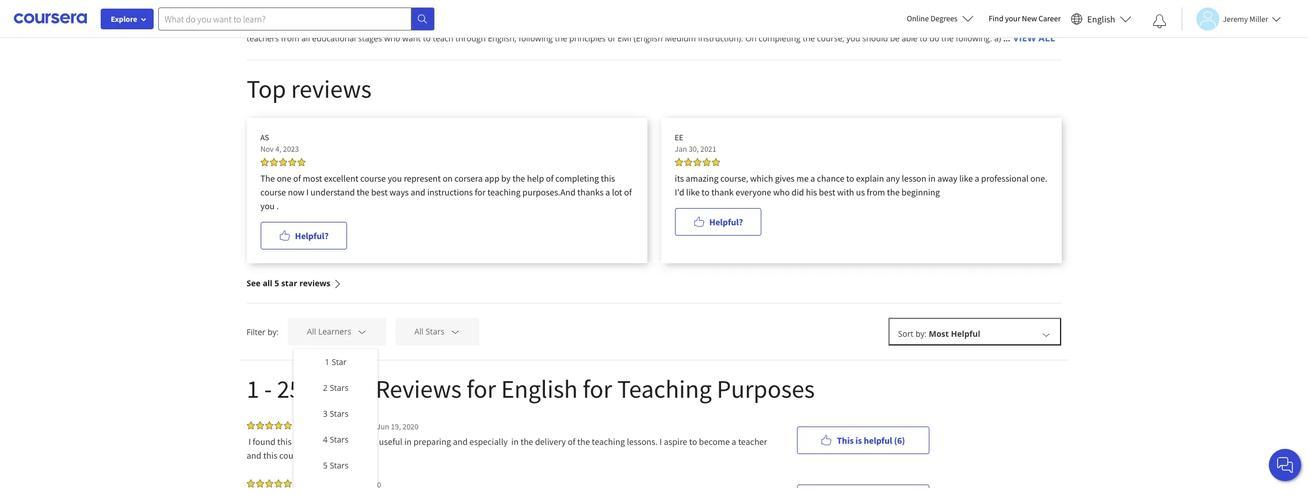 Task type: describe. For each thing, give the bounding box(es) containing it.
1 vertical spatial all
[[301, 33, 310, 44]]

most
[[303, 173, 322, 184]]

4 stars menu item
[[294, 427, 378, 453]]

do
[[930, 33, 939, 44]]

chevron down image inside all stars dropdown button
[[450, 327, 460, 338]]

0 vertical spatial lecturers
[[852, 6, 886, 17]]

extraordinarily
[[321, 436, 377, 448]]

4 stars
[[323, 435, 349, 446]]

is left open
[[991, 18, 996, 29]]

of up 3
[[307, 374, 328, 405]]

begin
[[935, 6, 956, 17]]

miller
[[1250, 14, 1269, 24]]

i inside the one of most excellent course you represent on corsera app by the help of completing this course now i understand the best ways and instructions for teaching purposes.and thanks a lot of you .
[[306, 186, 309, 198]]

is inside button
[[856, 435, 862, 446]]

colleagues from universities all over the world who share the same discipline and discourse community, to ask questions and exchange ideas. this mooc targets lecturers who wish to begin using english in their teaching. a priori, this means university lecturers from countries where english is not the l1 or a widely-used language (romance language-speaking countries, for example), though in fact the course is open to teachers from all educational stages who want to teach through english, following the principles of emi (english medium instruction).  on completing the course, you should be able to do the following.  a) ... view all
[[247, 6, 1055, 44]]

2023
[[283, 144, 299, 154]]

to down amazing
[[702, 186, 710, 198]]

to right wish
[[925, 6, 933, 17]]

lessons.
[[627, 436, 658, 448]]

course up .
[[260, 186, 286, 198]]

0 horizontal spatial lecturers
[[396, 18, 430, 29]]

helpful? for right helpful? button
[[709, 216, 743, 228]]

ways
[[390, 186, 409, 198]]

any
[[886, 173, 900, 184]]

language
[[655, 18, 690, 29]]

reviews inside button
[[299, 278, 331, 289]]

and up (romance at right top
[[701, 6, 716, 17]]

view
[[1013, 32, 1036, 44]]

medium
[[665, 33, 696, 44]]

view all button
[[1013, 30, 1056, 46]]

gives
[[775, 173, 795, 184]]

jeremy
[[1223, 14, 1248, 24]]

emi
[[618, 33, 632, 44]]

menu containing 1 star
[[294, 349, 378, 489]]

nov
[[260, 144, 274, 154]]

stars for all stars
[[426, 327, 445, 338]]

the down discourse
[[567, 18, 579, 29]]

a)
[[994, 33, 1001, 44]]

filter by:
[[247, 327, 279, 338]]

their
[[1018, 6, 1036, 17]]

aspire
[[664, 436, 687, 448]]

following
[[519, 33, 553, 44]]

share
[[439, 6, 460, 17]]

stars for 5 stars
[[330, 460, 349, 471]]

english up 'delivery'
[[501, 374, 578, 405]]

should
[[863, 33, 888, 44]]

its
[[675, 173, 684, 184]]

teach
[[433, 33, 453, 44]]

to right want
[[423, 33, 431, 44]]

on
[[745, 33, 757, 44]]

universities
[[309, 6, 352, 17]]

see
[[247, 278, 261, 289]]

for inside colleagues from universities all over the world who share the same discipline and discourse community, to ask questions and exchange ideas. this mooc targets lecturers who wish to begin using english in their teaching. a priori, this means university lecturers from countries where english is not the l1 or a widely-used language (romance language-speaking countries, for example), though in fact the course is open to teachers from all educational stages who want to teach through english, following the principles of emi (english medium instruction).  on completing the course, you should be able to do the following.  a) ... view all
[[843, 18, 854, 29]]

who inside its amazing course, which gives me a chance to explain any lesson in away like a professional one. i'd like to thank everyone who did his best with us from the beginning
[[773, 186, 790, 198]]

chance
[[817, 173, 845, 184]]

a inside i found this course extraordinarily useful in preparing and especially  in the delivery of the teaching lessons. i aspire to become a teacher and this course is useful.
[[732, 436, 736, 448]]

1 vertical spatial like
[[686, 186, 700, 198]]

following.
[[956, 33, 992, 44]]

jun 19, 2020
[[377, 422, 419, 432]]

to down their
[[1020, 18, 1028, 29]]

represent
[[404, 173, 441, 184]]

university
[[358, 18, 394, 29]]

useful
[[379, 436, 403, 448]]

in left fact
[[924, 18, 931, 29]]

in inside its amazing course, which gives me a chance to explain any lesson in away like a professional one. i'd like to thank everyone who did his best with us from the beginning
[[928, 173, 936, 184]]

everyone
[[736, 186, 771, 198]]

30,
[[689, 144, 699, 154]]

helpful
[[864, 435, 892, 446]]

the down not
[[555, 33, 567, 44]]

and down found
[[247, 450, 261, 462]]

completing inside the one of most excellent course you represent on corsera app by the help of completing this course now i understand the best ways and instructions for teaching purposes.and thanks a lot of you .
[[555, 173, 599, 184]]

3 stars menu item
[[294, 401, 378, 427]]

5 stars menu item
[[294, 453, 378, 479]]

course, inside colleagues from universities all over the world who share the same discipline and discourse community, to ask questions and exchange ideas. this mooc targets lecturers who wish to begin using english in their teaching. a priori, this means university lecturers from countries where english is not the l1 or a widely-used language (romance language-speaking countries, for example), though in fact the course is open to teachers from all educational stages who want to teach through english, following the principles of emi (english medium instruction).  on completing the course, you should be able to do the following.  a) ... view all
[[817, 33, 845, 44]]

5 inside button
[[275, 278, 279, 289]]

this inside the one of most excellent course you represent on corsera app by the help of completing this course now i understand the best ways and instructions for teaching purposes.and thanks a lot of you .
[[601, 173, 615, 184]]

filter
[[247, 327, 266, 338]]

show notifications image
[[1153, 14, 1167, 28]]

best inside its amazing course, which gives me a chance to explain any lesson in away like a professional one. i'd like to thank everyone who did his best with us from the beginning
[[819, 186, 836, 198]]

the right by
[[513, 173, 525, 184]]

educational
[[312, 33, 356, 44]]

0 vertical spatial all
[[354, 6, 362, 17]]

i'd
[[675, 186, 684, 198]]

course right excellent at the top
[[360, 173, 386, 184]]

teaching inside the one of most excellent course you represent on corsera app by the help of completing this course now i understand the best ways and instructions for teaching purposes.and thanks a lot of you .
[[487, 186, 521, 198]]

chat with us image
[[1276, 456, 1295, 475]]

169
[[333, 374, 371, 405]]

...
[[1003, 33, 1010, 44]]

0 vertical spatial reviews
[[291, 73, 372, 105]]

jeremy miller
[[1223, 14, 1269, 24]]

widely-
[[609, 18, 635, 29]]

did
[[792, 186, 804, 198]]

career
[[1039, 13, 1061, 24]]

i found this course extraordinarily useful in preparing and especially  in the delivery of the teaching lessons. i aspire to become a teacher and this course is useful.
[[247, 436, 771, 462]]

preparing
[[414, 436, 451, 448]]

the left 'delivery'
[[521, 436, 533, 448]]

and inside the one of most excellent course you represent on corsera app by the help of completing this course now i understand the best ways and instructions for teaching purposes.and thanks a lot of you .
[[411, 186, 425, 198]]

who left want
[[384, 33, 400, 44]]

ee jan 30, 2021
[[675, 132, 716, 154]]

the right over
[[383, 6, 395, 17]]

1 horizontal spatial like
[[960, 173, 973, 184]]

from down "a"
[[281, 33, 299, 44]]

find
[[989, 13, 1004, 24]]

thank
[[712, 186, 734, 198]]

lot
[[612, 186, 622, 198]]

on
[[443, 173, 453, 184]]

25
[[277, 374, 302, 405]]

who left 'share'
[[421, 6, 437, 17]]

especially
[[470, 436, 508, 448]]

all inside button
[[263, 278, 272, 289]]

instruction).
[[698, 33, 743, 44]]

his
[[806, 186, 817, 198]]

english,
[[488, 33, 517, 44]]

course, inside its amazing course, which gives me a chance to explain any lesson in away like a professional one. i'd like to thank everyone who did his best with us from the beginning
[[720, 173, 748, 184]]

stars for 2 stars
[[330, 383, 349, 394]]

5 stars
[[323, 460, 349, 471]]

-
[[264, 374, 272, 405]]

amazing
[[686, 173, 719, 184]]

lesson
[[902, 173, 927, 184]]

english up following
[[515, 18, 542, 29]]

ask
[[648, 6, 660, 17]]

completing inside colleagues from universities all over the world who share the same discipline and discourse community, to ask questions and exchange ideas. this mooc targets lecturers who wish to begin using english in their teaching. a priori, this means university lecturers from countries where english is not the l1 or a widely-used language (romance language-speaking countries, for example), though in fact the course is open to teachers from all educational stages who want to teach through english, following the principles of emi (english medium instruction).  on completing the course, you should be able to do the following.  a) ... view all
[[759, 33, 801, 44]]

a inside colleagues from universities all over the world who share the same discipline and discourse community, to ask questions and exchange ideas. this mooc targets lecturers who wish to begin using english in their teaching. a priori, this means university lecturers from countries where english is not the l1 or a widely-used language (romance language-speaking countries, for example), though in fact the course is open to teachers from all educational stages who want to teach through english, following the principles of emi (english medium instruction).  on completing the course, you should be able to do the following.  a) ... view all
[[602, 18, 607, 29]]

the one of most excellent course you represent on corsera app by the help of completing this course now i understand the best ways and instructions for teaching purposes.and thanks a lot of you .
[[260, 173, 632, 212]]

course left 4
[[293, 436, 319, 448]]

1 vertical spatial you
[[388, 173, 402, 184]]

app
[[485, 173, 500, 184]]

best inside the one of most excellent course you represent on corsera app by the help of completing this course now i understand the best ways and instructions for teaching purposes.and thanks a lot of you .
[[371, 186, 388, 198]]

where
[[489, 18, 513, 29]]

colleagues
[[247, 6, 286, 17]]

one.
[[1031, 173, 1048, 184]]

1 star menu item
[[294, 349, 378, 375]]

this down found
[[263, 450, 278, 462]]

jan
[[675, 144, 687, 154]]

to left ask
[[638, 6, 646, 17]]

from up teach
[[432, 18, 450, 29]]

english inside button
[[1087, 13, 1115, 24]]

english button
[[1067, 0, 1136, 37]]

coursera image
[[14, 9, 87, 28]]

targets
[[824, 6, 850, 17]]

(romance
[[692, 18, 729, 29]]



Task type: vqa. For each thing, say whether or not it's contained in the screenshot.
fact
yes



Task type: locate. For each thing, give the bounding box(es) containing it.
1 horizontal spatial course,
[[817, 33, 845, 44]]

0 vertical spatial course,
[[817, 33, 845, 44]]

online
[[907, 13, 929, 24]]

0 horizontal spatial i
[[248, 436, 251, 448]]

(english
[[634, 33, 663, 44]]

1 horizontal spatial 5
[[323, 460, 328, 471]]

1 vertical spatial teaching
[[592, 436, 625, 448]]

1 vertical spatial reviews
[[299, 278, 331, 289]]

of right 'delivery'
[[568, 436, 576, 448]]

0 horizontal spatial all
[[263, 278, 272, 289]]

reviews right 'star'
[[299, 278, 331, 289]]

completing
[[759, 33, 801, 44], [555, 173, 599, 184]]

of right one
[[293, 173, 301, 184]]

and right preparing
[[453, 436, 468, 448]]

be
[[890, 33, 900, 44]]

english right career
[[1087, 13, 1115, 24]]

top reviews
[[247, 73, 372, 105]]

using
[[958, 6, 978, 17]]

you inside colleagues from universities all over the world who share the same discipline and discourse community, to ask questions and exchange ideas. this mooc targets lecturers who wish to begin using english in their teaching. a priori, this means university lecturers from countries where english is not the l1 or a widely-used language (romance language-speaking countries, for example), though in fact the course is open to teachers from all educational stages who want to teach through english, following the principles of emi (english medium instruction).  on completing the course, you should be able to do the following.  a) ... view all
[[847, 33, 860, 44]]

by:
[[268, 327, 279, 338]]

completing down speaking
[[759, 33, 801, 44]]

is left helpful
[[856, 435, 862, 446]]

over
[[364, 6, 381, 17]]

in up open
[[1009, 6, 1016, 17]]

ideas.
[[756, 6, 778, 17]]

1 horizontal spatial all
[[301, 33, 310, 44]]

this inside colleagues from universities all over the world who share the same discipline and discourse community, to ask questions and exchange ideas. this mooc targets lecturers who wish to begin using english in their teaching. a priori, this means university lecturers from countries where english is not the l1 or a widely-used language (romance language-speaking countries, for example), though in fact the course is open to teachers from all educational stages who want to teach through english, following the principles of emi (english medium instruction).  on completing the course, you should be able to do the following.  a) ... view all
[[315, 18, 328, 29]]

0 horizontal spatial 1
[[247, 374, 259, 405]]

not
[[552, 18, 564, 29]]

teachers
[[247, 33, 279, 44]]

0 horizontal spatial you
[[260, 200, 275, 212]]

lecturers up example),
[[852, 6, 886, 17]]

helpful? button
[[675, 208, 761, 236], [260, 222, 347, 250]]

all inside dropdown button
[[414, 327, 424, 338]]

1 horizontal spatial helpful?
[[709, 216, 743, 228]]

star
[[281, 278, 297, 289]]

1 left -
[[247, 374, 259, 405]]

find your new career link
[[983, 12, 1067, 26]]

teaching inside i found this course extraordinarily useful in preparing and especially  in the delivery of the teaching lessons. i aspire to become a teacher and this course is useful.
[[592, 436, 625, 448]]

world
[[398, 6, 419, 17]]

stars inside dropdown button
[[426, 327, 445, 338]]

is left useful.
[[307, 450, 313, 462]]

2020
[[403, 422, 419, 432]]

1 horizontal spatial all
[[1039, 32, 1055, 44]]

best down chance in the right of the page
[[819, 186, 836, 198]]

top
[[247, 73, 286, 105]]

purposes.and
[[523, 186, 576, 198]]

2021
[[700, 144, 716, 154]]

in right the especially
[[511, 436, 519, 448]]

useful.
[[315, 450, 341, 462]]

i left "aspire"
[[660, 436, 662, 448]]

1 vertical spatial 5
[[323, 460, 328, 471]]

in left away
[[928, 173, 936, 184]]

stars for 4 stars
[[330, 435, 349, 446]]

2 vertical spatial you
[[260, 200, 275, 212]]

5 inside menu item
[[323, 460, 328, 471]]

principles
[[569, 33, 606, 44]]

0 horizontal spatial course,
[[720, 173, 748, 184]]

course
[[963, 18, 988, 29], [360, 173, 386, 184], [260, 186, 286, 198], [293, 436, 319, 448], [279, 450, 305, 462]]

with
[[837, 186, 854, 198]]

purposes
[[717, 374, 815, 405]]

1 horizontal spatial teaching
[[592, 436, 625, 448]]

this up speaking
[[780, 6, 795, 17]]

course down using
[[963, 18, 988, 29]]

this
[[780, 6, 795, 17], [837, 435, 854, 446]]

like right away
[[960, 173, 973, 184]]

this
[[315, 18, 328, 29], [601, 173, 615, 184], [277, 436, 292, 448], [263, 450, 278, 462]]

all right see
[[263, 278, 272, 289]]

this inside button
[[837, 435, 854, 446]]

is
[[544, 18, 550, 29], [991, 18, 996, 29], [856, 435, 862, 446], [307, 450, 313, 462]]

1 for 1 star
[[325, 357, 330, 368]]

0 horizontal spatial 5
[[275, 278, 279, 289]]

1 horizontal spatial best
[[819, 186, 836, 198]]

open
[[998, 18, 1018, 29]]

of up purposes.and
[[546, 173, 554, 184]]

all stars
[[414, 327, 445, 338]]

.
[[277, 200, 279, 212]]

used
[[635, 18, 653, 29]]

0 horizontal spatial this
[[780, 6, 795, 17]]

1 vertical spatial this
[[837, 435, 854, 446]]

0 horizontal spatial completing
[[555, 173, 599, 184]]

0 horizontal spatial all
[[414, 327, 424, 338]]

0 horizontal spatial helpful?
[[295, 230, 329, 242]]

the right fact
[[949, 18, 961, 29]]

in down 2020
[[404, 436, 412, 448]]

0 horizontal spatial like
[[686, 186, 700, 198]]

see all 5 star reviews button
[[247, 264, 342, 303]]

0 vertical spatial all
[[1039, 32, 1055, 44]]

of left emi at the left top
[[608, 33, 616, 44]]

this down universities
[[315, 18, 328, 29]]

the down 'countries,'
[[803, 33, 815, 44]]

instructions
[[427, 186, 473, 198]]

jeremy miller button
[[1182, 7, 1281, 30]]

i left found
[[248, 436, 251, 448]]

best left 'ways'
[[371, 186, 388, 198]]

like
[[960, 173, 973, 184], [686, 186, 700, 198]]

0 vertical spatial 5
[[275, 278, 279, 289]]

teaching
[[487, 186, 521, 198], [592, 436, 625, 448]]

all down priori,
[[301, 33, 310, 44]]

is inside i found this course extraordinarily useful in preparing and especially  in the delivery of the teaching lessons. i aspire to become a teacher and this course is useful.
[[307, 450, 313, 462]]

discourse
[[553, 6, 589, 17]]

is left not
[[544, 18, 550, 29]]

to up with
[[846, 173, 854, 184]]

1 vertical spatial lecturers
[[396, 18, 430, 29]]

1 horizontal spatial chevron down image
[[1041, 330, 1051, 340]]

2 horizontal spatial all
[[354, 6, 362, 17]]

of right lot
[[624, 186, 632, 198]]

filled star image
[[279, 158, 287, 166], [297, 158, 305, 166], [675, 158, 683, 166], [684, 158, 692, 166], [703, 158, 711, 166], [256, 422, 264, 430], [265, 422, 273, 430], [274, 422, 282, 430], [283, 480, 292, 488]]

a left teacher
[[732, 436, 736, 448]]

fact
[[933, 18, 947, 29]]

teaching.
[[247, 18, 281, 29]]

from down explain
[[867, 186, 885, 198]]

the down excellent at the top
[[357, 186, 369, 198]]

1 vertical spatial all
[[414, 327, 424, 338]]

professional
[[981, 173, 1029, 184]]

the right 'delivery'
[[577, 436, 590, 448]]

course left useful.
[[279, 450, 305, 462]]

this inside colleagues from universities all over the world who share the same discipline and discourse community, to ask questions and exchange ideas. this mooc targets lecturers who wish to begin using english in their teaching. a priori, this means university lecturers from countries where english is not the l1 or a widely-used language (romance language-speaking countries, for example), though in fact the course is open to teachers from all educational stages who want to teach through english, following the principles of emi (english medium instruction).  on completing the course, you should be able to do the following.  a) ... view all
[[780, 6, 795, 17]]

What do you want to learn? text field
[[158, 7, 412, 30]]

thanks
[[578, 186, 604, 198]]

to inside i found this course extraordinarily useful in preparing and especially  in the delivery of the teaching lessons. i aspire to become a teacher and this course is useful.
[[689, 436, 697, 448]]

0 horizontal spatial helpful? button
[[260, 222, 347, 250]]

teaching
[[617, 374, 712, 405]]

2 stars menu item
[[294, 375, 378, 401]]

chevron down image
[[357, 327, 367, 338]]

stars for 3 stars
[[330, 409, 349, 420]]

lecturers down world on the left of page
[[396, 18, 430, 29]]

1 vertical spatial 1
[[247, 374, 259, 405]]

discipline
[[499, 6, 534, 17]]

1 vertical spatial helpful?
[[295, 230, 329, 242]]

helpful? button down .
[[260, 222, 347, 250]]

19,
[[391, 422, 401, 432]]

1 horizontal spatial i
[[306, 186, 309, 198]]

a inside the one of most excellent course you represent on corsera app by the help of completing this course now i understand the best ways and instructions for teaching purposes.and thanks a lot of you .
[[606, 186, 610, 198]]

the up the countries
[[462, 6, 475, 17]]

teaching left lessons.
[[592, 436, 625, 448]]

away
[[938, 173, 958, 184]]

1
[[325, 357, 330, 368], [247, 374, 259, 405]]

this is helpful (6)
[[837, 435, 905, 446]]

0 vertical spatial like
[[960, 173, 973, 184]]

though
[[895, 18, 922, 29]]

a left lot
[[606, 186, 610, 198]]

2 horizontal spatial you
[[847, 33, 860, 44]]

online degrees button
[[898, 6, 983, 31]]

a right or in the top of the page
[[602, 18, 607, 29]]

a left professional
[[975, 173, 980, 184]]

and down represent
[[411, 186, 425, 198]]

helpful? down thank
[[709, 216, 743, 228]]

jun
[[377, 422, 389, 432]]

1 horizontal spatial lecturers
[[852, 6, 886, 17]]

of inside i found this course extraordinarily useful in preparing and especially  in the delivery of the teaching lessons. i aspire to become a teacher and this course is useful.
[[568, 436, 576, 448]]

beginning
[[902, 186, 940, 198]]

mooc
[[797, 6, 822, 17]]

you up 'ways'
[[388, 173, 402, 184]]

completing up "thanks"
[[555, 173, 599, 184]]

1 for 1 - 25 of 169 reviews for english for teaching purposes
[[247, 374, 259, 405]]

to right "aspire"
[[689, 436, 697, 448]]

1 horizontal spatial you
[[388, 173, 402, 184]]

become
[[699, 436, 730, 448]]

1 horizontal spatial completing
[[759, 33, 801, 44]]

who up though
[[888, 6, 904, 17]]

2 horizontal spatial i
[[660, 436, 662, 448]]

like right i'd
[[686, 186, 700, 198]]

to
[[638, 6, 646, 17], [925, 6, 933, 17], [1020, 18, 1028, 29], [423, 33, 431, 44], [920, 33, 928, 44], [846, 173, 854, 184], [702, 186, 710, 198], [689, 436, 697, 448]]

star
[[332, 357, 347, 368]]

corsera
[[455, 173, 483, 184]]

filled star image
[[260, 158, 269, 166], [270, 158, 278, 166], [288, 158, 296, 166], [693, 158, 701, 166], [712, 158, 720, 166], [247, 422, 255, 430], [283, 422, 292, 430], [247, 480, 255, 488], [256, 480, 264, 488], [265, 480, 273, 488], [274, 480, 282, 488]]

1 horizontal spatial 1
[[325, 357, 330, 368]]

all right chevron down image
[[414, 327, 424, 338]]

from up priori,
[[288, 6, 307, 17]]

1 horizontal spatial this
[[837, 435, 854, 446]]

1 vertical spatial completing
[[555, 173, 599, 184]]

stars
[[426, 327, 445, 338], [330, 383, 349, 394], [330, 409, 349, 420], [330, 435, 349, 446], [330, 460, 349, 471]]

for inside the one of most excellent course you represent on corsera app by the help of completing this course now i understand the best ways and instructions for teaching purposes.and thanks a lot of you .
[[475, 186, 486, 198]]

and right "discipline" at the top left of page
[[537, 6, 551, 17]]

this right found
[[277, 436, 292, 448]]

0 vertical spatial 1
[[325, 357, 330, 368]]

a
[[602, 18, 607, 29], [811, 173, 815, 184], [975, 173, 980, 184], [606, 186, 610, 198], [732, 436, 736, 448]]

helpful? button down thank
[[675, 208, 761, 236]]

0 horizontal spatial chevron down image
[[450, 327, 460, 338]]

you left should
[[847, 33, 860, 44]]

course inside colleagues from universities all over the world who share the same discipline and discourse community, to ask questions and exchange ideas. this mooc targets lecturers who wish to begin using english in their teaching. a priori, this means university lecturers from countries where english is not the l1 or a widely-used language (romance language-speaking countries, for example), though in fact the course is open to teachers from all educational stages who want to teach through english, following the principles of emi (english medium instruction).  on completing the course, you should be able to do the following.  a) ... view all
[[963, 18, 988, 29]]

None search field
[[158, 7, 435, 30]]

who down gives
[[773, 186, 790, 198]]

you left .
[[260, 200, 275, 212]]

1 horizontal spatial helpful? button
[[675, 208, 761, 236]]

course, up thank
[[720, 173, 748, 184]]

0 vertical spatial teaching
[[487, 186, 521, 198]]

1 left star
[[325, 357, 330, 368]]

0 vertical spatial you
[[847, 33, 860, 44]]

0 vertical spatial completing
[[759, 33, 801, 44]]

through
[[456, 33, 486, 44]]

now
[[288, 186, 304, 198]]

the
[[260, 173, 275, 184]]

i right now
[[306, 186, 309, 198]]

5 left 'star'
[[275, 278, 279, 289]]

of inside colleagues from universities all over the world who share the same discipline and discourse community, to ask questions and exchange ideas. this mooc targets lecturers who wish to begin using english in their teaching. a priori, this means university lecturers from countries where english is not the l1 or a widely-used language (romance language-speaking countries, for example), though in fact the course is open to teachers from all educational stages who want to teach through english, following the principles of emi (english medium instruction).  on completing the course, you should be able to do the following.  a) ... view all
[[608, 33, 616, 44]]

1 best from the left
[[371, 186, 388, 198]]

course, down 'countries,'
[[817, 33, 845, 44]]

this is helpful (6) button
[[797, 427, 929, 454]]

menu item
[[294, 479, 378, 489]]

1 inside 1 star "menu item"
[[325, 357, 330, 368]]

helpful? down now
[[295, 230, 329, 242]]

0 vertical spatial helpful?
[[709, 216, 743, 228]]

chevron down image
[[450, 327, 460, 338], [1041, 330, 1051, 340]]

explore
[[111, 14, 137, 24]]

helpful? for the leftmost helpful? button
[[295, 230, 329, 242]]

3 stars
[[323, 409, 349, 420]]

0 horizontal spatial best
[[371, 186, 388, 198]]

menu
[[294, 349, 378, 489]]

teaching down by
[[487, 186, 521, 198]]

questions
[[662, 6, 699, 17]]

the right do
[[942, 33, 954, 44]]

this up lot
[[601, 173, 615, 184]]

all down career
[[1039, 32, 1055, 44]]

or
[[592, 18, 600, 29]]

teacher
[[738, 436, 767, 448]]

the down the any
[[887, 186, 900, 198]]

1 - 25 of 169 reviews for english for teaching purposes
[[247, 374, 815, 405]]

all
[[1039, 32, 1055, 44], [414, 327, 424, 338]]

the inside its amazing course, which gives me a chance to explain any lesson in away like a professional one. i'd like to thank everyone who did his best with us from the beginning
[[887, 186, 900, 198]]

0 horizontal spatial teaching
[[487, 186, 521, 198]]

all inside colleagues from universities all over the world who share the same discipline and discourse community, to ask questions and exchange ideas. this mooc targets lecturers who wish to begin using english in their teaching. a priori, this means university lecturers from countries where english is not the l1 or a widely-used language (romance language-speaking countries, for example), though in fact the course is open to teachers from all educational stages who want to teach through english, following the principles of emi (english medium instruction).  on completing the course, you should be able to do the following.  a) ... view all
[[1039, 32, 1055, 44]]

us
[[856, 186, 865, 198]]

2 best from the left
[[819, 186, 836, 198]]

wish
[[906, 6, 923, 17]]

language-
[[731, 18, 768, 29]]

from inside its amazing course, which gives me a chance to explain any lesson in away like a professional one. i'd like to thank everyone who did his best with us from the beginning
[[867, 186, 885, 198]]

(6)
[[894, 435, 905, 446]]

all left over
[[354, 6, 362, 17]]

to left do
[[920, 33, 928, 44]]

a right me
[[811, 173, 815, 184]]

1 vertical spatial course,
[[720, 173, 748, 184]]

reviews down "educational"
[[291, 73, 372, 105]]

me
[[797, 173, 809, 184]]

5 down 4
[[323, 460, 328, 471]]

english up open
[[980, 6, 1007, 17]]

0 vertical spatial this
[[780, 6, 795, 17]]

2 vertical spatial all
[[263, 278, 272, 289]]

reviews
[[376, 374, 462, 405]]



